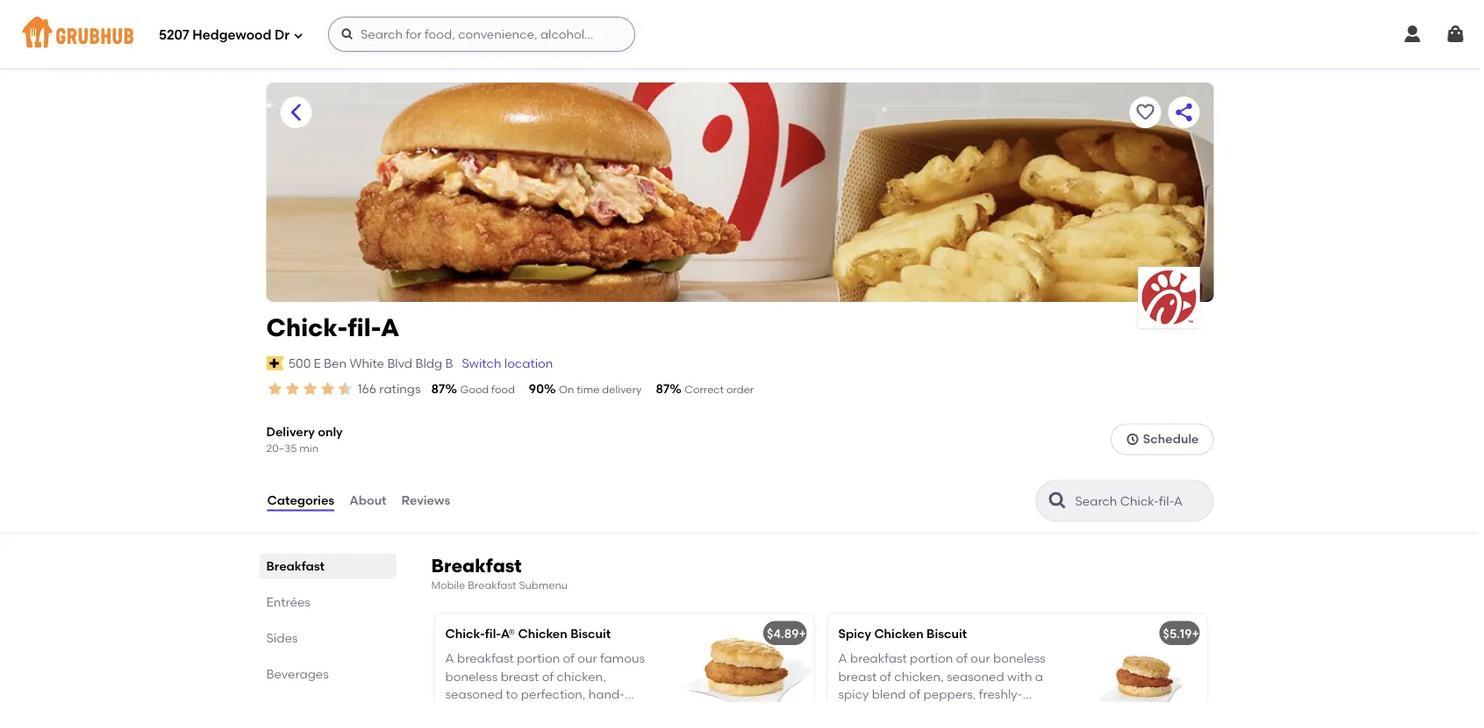 Task type: describe. For each thing, give the bounding box(es) containing it.
e
[[314, 356, 321, 371]]

hedgewood
[[193, 27, 272, 43]]

white
[[350, 356, 385, 371]]

breakfast right mobile
[[468, 579, 517, 591]]

bldg
[[416, 356, 442, 371]]

500 e ben white blvd bldg b
[[289, 356, 453, 371]]

categories button
[[266, 469, 335, 532]]

$5.19
[[1164, 626, 1193, 641]]

90
[[529, 381, 544, 396]]

166 ratings
[[358, 381, 421, 396]]

time
[[577, 383, 600, 396]]

Search for food, convenience, alcohol... search field
[[328, 17, 636, 52]]

only
[[318, 424, 343, 439]]

1 biscuit from the left
[[571, 626, 611, 641]]

ratings
[[380, 381, 421, 396]]

blvd
[[387, 356, 413, 371]]

submenu
[[519, 579, 568, 591]]

chick-fil-a® chicken biscuit image
[[683, 614, 814, 703]]

correct order
[[685, 383, 754, 396]]

breakfast mobile breakfast submenu
[[431, 554, 568, 591]]

spicy chicken biscuit
[[839, 626, 968, 641]]

fil- for a
[[348, 313, 381, 342]]

$4.89 +
[[767, 626, 807, 641]]

breakfast for breakfast
[[266, 559, 325, 574]]

+ for $4.89
[[799, 626, 807, 641]]

500 e ben white blvd bldg b button
[[288, 354, 454, 373]]

switch location button
[[461, 354, 554, 373]]

delivery only 20–35 min
[[266, 424, 343, 454]]

beverages
[[266, 667, 329, 681]]

about button
[[349, 469, 388, 532]]

+ for $5.19
[[1193, 626, 1200, 641]]

about
[[350, 493, 387, 508]]

fil- for a®
[[485, 626, 501, 641]]

87 for good food
[[432, 381, 446, 396]]

a
[[381, 313, 400, 342]]

entrées tab
[[266, 593, 389, 611]]

breakfast tab
[[266, 557, 389, 575]]

delivery
[[603, 383, 642, 396]]

$4.89
[[767, 626, 799, 641]]

share icon image
[[1174, 102, 1195, 123]]

reviews button
[[401, 469, 451, 532]]

good
[[460, 383, 489, 396]]

0 horizontal spatial svg image
[[293, 30, 304, 41]]

save this restaurant image
[[1136, 102, 1157, 123]]

a®
[[501, 626, 515, 641]]

on
[[559, 383, 574, 396]]

categories
[[267, 493, 335, 508]]



Task type: vqa. For each thing, say whether or not it's contained in the screenshot.
Shaq- to the top
no



Task type: locate. For each thing, give the bounding box(es) containing it.
1 + from the left
[[799, 626, 807, 641]]

order
[[727, 383, 754, 396]]

delivery
[[266, 424, 315, 439]]

2 chicken from the left
[[875, 626, 924, 641]]

chick- up "500"
[[266, 313, 348, 342]]

0 horizontal spatial svg image
[[1126, 432, 1140, 446]]

food
[[492, 383, 515, 396]]

svg image inside schedule button
[[1126, 432, 1140, 446]]

chicken right a®
[[518, 626, 568, 641]]

save this restaurant button
[[1130, 97, 1162, 128]]

breakfast up entrées
[[266, 559, 325, 574]]

20–35
[[266, 441, 297, 454]]

500
[[289, 356, 311, 371]]

chick-fil-a
[[266, 313, 400, 342]]

0 vertical spatial fil-
[[348, 313, 381, 342]]

caret left icon image
[[286, 102, 307, 123]]

1 horizontal spatial fil-
[[485, 626, 501, 641]]

0 horizontal spatial 87
[[432, 381, 446, 396]]

biscuit
[[571, 626, 611, 641], [927, 626, 968, 641]]

fil- down breakfast mobile breakfast submenu
[[485, 626, 501, 641]]

spicy
[[839, 626, 872, 641]]

chick- for chick-fil-a® chicken biscuit
[[446, 626, 485, 641]]

87 down 'bldg'
[[432, 381, 446, 396]]

on time delivery
[[559, 383, 642, 396]]

fil- up white
[[348, 313, 381, 342]]

main navigation navigation
[[0, 0, 1481, 68]]

2 + from the left
[[1193, 626, 1200, 641]]

switch location
[[462, 356, 553, 371]]

schedule
[[1144, 432, 1200, 447]]

1 horizontal spatial biscuit
[[927, 626, 968, 641]]

0 vertical spatial chick-
[[266, 313, 348, 342]]

1 horizontal spatial chick-
[[446, 626, 485, 641]]

b
[[445, 356, 453, 371]]

5207
[[159, 27, 189, 43]]

2 horizontal spatial svg image
[[1446, 24, 1467, 45]]

0 horizontal spatial biscuit
[[571, 626, 611, 641]]

breakfast up mobile
[[431, 554, 522, 577]]

5207 hedgewood dr
[[159, 27, 290, 43]]

1 87 from the left
[[432, 381, 446, 396]]

$5.19 +
[[1164, 626, 1200, 641]]

1 chicken from the left
[[518, 626, 568, 641]]

chick-fil-a® chicken biscuit
[[446, 626, 611, 641]]

reviews
[[402, 493, 451, 508]]

0 horizontal spatial fil-
[[348, 313, 381, 342]]

1 vertical spatial fil-
[[485, 626, 501, 641]]

chicken right "spicy" in the bottom of the page
[[875, 626, 924, 641]]

switch
[[462, 356, 502, 371]]

87
[[432, 381, 446, 396], [656, 381, 670, 396]]

87 for correct order
[[656, 381, 670, 396]]

1 vertical spatial chick-
[[446, 626, 485, 641]]

breakfast
[[431, 554, 522, 577], [266, 559, 325, 574], [468, 579, 517, 591]]

schedule button
[[1111, 423, 1215, 455]]

0 horizontal spatial chick-
[[266, 313, 348, 342]]

chick- left a®
[[446, 626, 485, 641]]

1 horizontal spatial svg image
[[1403, 24, 1424, 45]]

1 horizontal spatial 87
[[656, 381, 670, 396]]

svg image
[[341, 27, 355, 41], [293, 30, 304, 41]]

ben
[[324, 356, 347, 371]]

good food
[[460, 383, 515, 396]]

svg image
[[1403, 24, 1424, 45], [1446, 24, 1467, 45], [1126, 432, 1140, 446]]

sides
[[266, 631, 298, 645]]

fil-
[[348, 313, 381, 342], [485, 626, 501, 641]]

dr
[[275, 27, 290, 43]]

min
[[300, 441, 319, 454]]

location
[[505, 356, 553, 371]]

beverages tab
[[266, 665, 389, 683]]

1 horizontal spatial chicken
[[875, 626, 924, 641]]

sides tab
[[266, 629, 389, 647]]

1 horizontal spatial svg image
[[341, 27, 355, 41]]

chick- for chick-fil-a
[[266, 313, 348, 342]]

0 horizontal spatial chicken
[[518, 626, 568, 641]]

+
[[799, 626, 807, 641], [1193, 626, 1200, 641]]

1 horizontal spatial +
[[1193, 626, 1200, 641]]

87 right delivery
[[656, 381, 670, 396]]

star icon image
[[266, 380, 284, 398], [284, 380, 302, 398], [302, 380, 319, 398], [319, 380, 337, 398], [337, 380, 354, 398], [337, 380, 354, 398]]

2 87 from the left
[[656, 381, 670, 396]]

subscription pass image
[[266, 356, 284, 370]]

breakfast for breakfast mobile breakfast submenu
[[431, 554, 522, 577]]

Search Chick-fil-A search field
[[1074, 493, 1208, 509]]

breakfast inside tab
[[266, 559, 325, 574]]

166
[[358, 381, 377, 396]]

chick-
[[266, 313, 348, 342], [446, 626, 485, 641]]

chick-fil-a logo image
[[1139, 267, 1200, 328]]

entrées
[[266, 595, 311, 609]]

mobile
[[431, 579, 466, 591]]

0 horizontal spatial +
[[799, 626, 807, 641]]

correct
[[685, 383, 724, 396]]

search icon image
[[1048, 490, 1069, 511]]

chicken
[[518, 626, 568, 641], [875, 626, 924, 641]]

spicy chicken biscuit image
[[1076, 614, 1208, 703]]

2 biscuit from the left
[[927, 626, 968, 641]]



